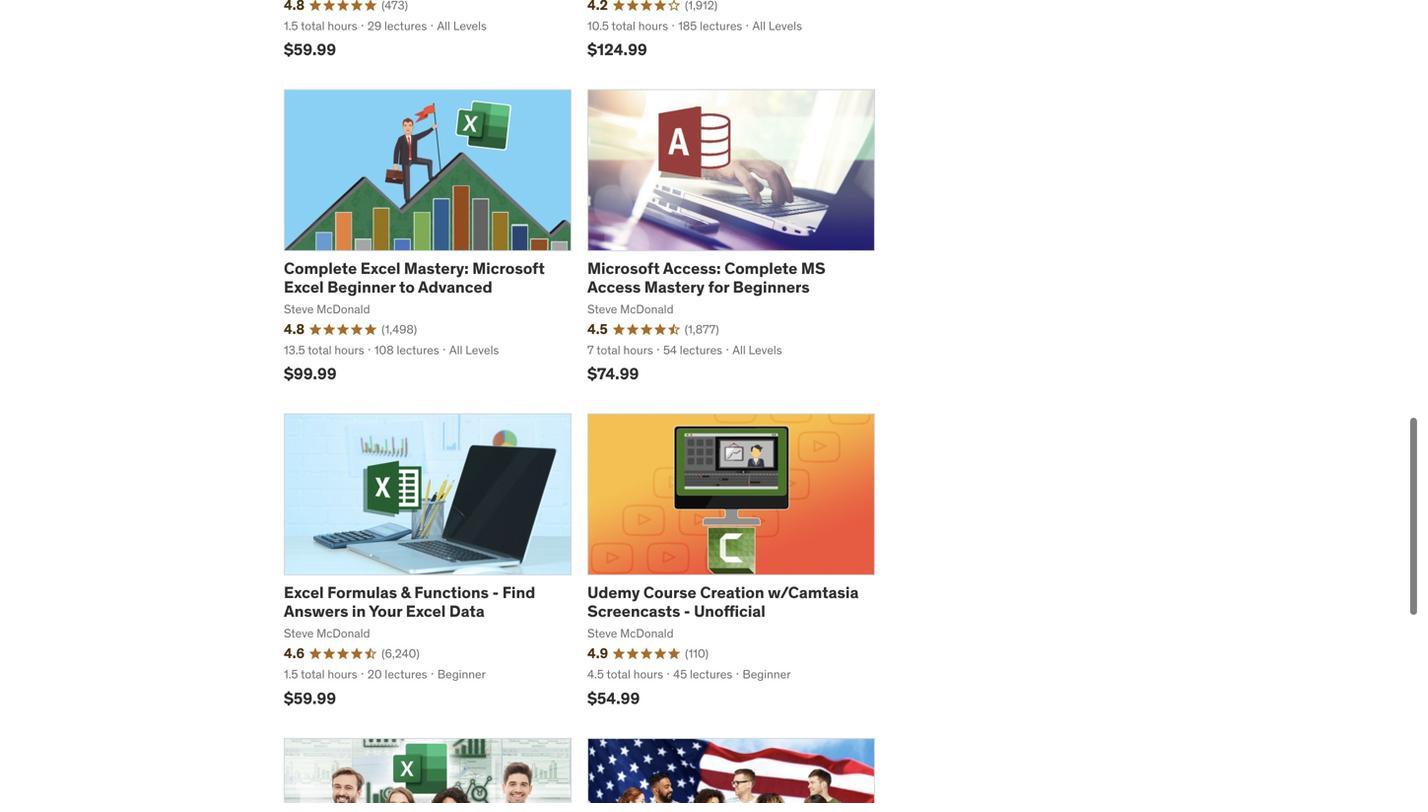 Task type: locate. For each thing, give the bounding box(es) containing it.
advanced
[[418, 277, 492, 297]]

mastery:
[[404, 258, 469, 278]]

total
[[301, 18, 325, 33], [612, 18, 636, 33], [308, 342, 332, 358], [596, 342, 620, 358], [301, 667, 325, 682], [607, 667, 631, 682]]

hours left 108
[[334, 342, 364, 358]]

- left unofficial
[[684, 601, 690, 622]]

steve inside microsoft access: complete ms access mastery for beginners steve mcdonald
[[587, 301, 617, 317]]

1 $59.99 from the top
[[284, 40, 336, 60]]

all right 108 lectures
[[449, 342, 463, 358]]

1877 reviews element
[[685, 321, 719, 338]]

hours for microsoft
[[623, 342, 653, 358]]

1 horizontal spatial complete
[[724, 258, 798, 278]]

1.5 total hours for 29 lectures
[[284, 18, 357, 33]]

- inside udemy course creation w/camtasia screencasts - unofficial steve mcdonald
[[684, 601, 690, 622]]

(6,240)
[[382, 646, 420, 661]]

for
[[708, 277, 729, 297]]

0 horizontal spatial -
[[492, 582, 499, 603]]

levels for 185 lectures
[[769, 18, 802, 33]]

29
[[367, 18, 382, 33]]

20 lectures
[[367, 667, 427, 682]]

mcdonald up 13.5 total hours
[[317, 301, 370, 317]]

1498 reviews element
[[382, 321, 417, 338]]

total up $124.99
[[612, 18, 636, 33]]

45
[[673, 667, 687, 682]]

0 vertical spatial 1.5 total hours
[[284, 18, 357, 33]]

lectures down 1498 reviews element
[[397, 342, 439, 358]]

to
[[399, 277, 415, 297]]

answers
[[284, 601, 348, 622]]

0 horizontal spatial beginner
[[327, 277, 396, 297]]

steve up 4.6
[[284, 626, 314, 641]]

total for udemy
[[607, 667, 631, 682]]

1 1.5 total hours from the top
[[284, 18, 357, 33]]

&
[[401, 582, 411, 603]]

steve
[[284, 301, 314, 317], [587, 301, 617, 317], [284, 626, 314, 641], [587, 626, 617, 641]]

beginner right 45 lectures
[[743, 667, 791, 682]]

all levels down advanced
[[449, 342, 499, 358]]

complete up 4.8
[[284, 258, 357, 278]]

(1,498)
[[382, 322, 417, 337]]

in
[[352, 601, 366, 622]]

levels down advanced
[[465, 342, 499, 358]]

1 complete from the left
[[284, 258, 357, 278]]

all levels down beginners
[[732, 342, 782, 358]]

all levels for 108 lectures
[[449, 342, 499, 358]]

all levels right the 29 lectures
[[437, 18, 487, 33]]

$59.99
[[284, 40, 336, 60], [284, 688, 336, 708]]

2 4.5 from the top
[[587, 667, 604, 682]]

mcdonald inside udemy course creation w/camtasia screencasts - unofficial steve mcdonald
[[620, 626, 674, 641]]

hours left 45
[[633, 667, 663, 682]]

hours left 20
[[328, 667, 357, 682]]

1.5 for 29 lectures
[[284, 18, 298, 33]]

lectures
[[384, 18, 427, 33], [700, 18, 742, 33], [397, 342, 439, 358], [680, 342, 722, 358], [385, 667, 427, 682], [690, 667, 732, 682]]

1 vertical spatial 1.5
[[284, 667, 298, 682]]

total up the $54.99
[[607, 667, 631, 682]]

1.5 down 4.6
[[284, 667, 298, 682]]

1 4.5 from the top
[[587, 320, 608, 338]]

4.5 total hours
[[587, 667, 663, 682]]

1 horizontal spatial microsoft
[[587, 258, 660, 278]]

beginner inside complete excel mastery: microsoft excel beginner to advanced steve mcdonald
[[327, 277, 396, 297]]

course
[[643, 582, 697, 603]]

110 reviews element
[[685, 646, 709, 662]]

mcdonald down in
[[317, 626, 370, 641]]

1.5 total hours
[[284, 18, 357, 33], [284, 667, 357, 682]]

levels for 29 lectures
[[453, 18, 487, 33]]

lectures down 6240 reviews element
[[385, 667, 427, 682]]

levels
[[453, 18, 487, 33], [769, 18, 802, 33], [465, 342, 499, 358], [749, 342, 782, 358]]

total right 13.5
[[308, 342, 332, 358]]

hours left 54
[[623, 342, 653, 358]]

total for excel
[[301, 667, 325, 682]]

1 horizontal spatial beginner
[[437, 667, 486, 682]]

steve up 4.8
[[284, 301, 314, 317]]

hours
[[328, 18, 357, 33], [638, 18, 668, 33], [334, 342, 364, 358], [623, 342, 653, 358], [328, 667, 357, 682], [633, 667, 663, 682]]

-
[[492, 582, 499, 603], [684, 601, 690, 622]]

access:
[[663, 258, 721, 278]]

microsoft inside complete excel mastery: microsoft excel beginner to advanced steve mcdonald
[[472, 258, 545, 278]]

1.5 total hours down 4.6
[[284, 667, 357, 682]]

lectures down 110 reviews element
[[690, 667, 732, 682]]

2 complete from the left
[[724, 258, 798, 278]]

beginner down data
[[437, 667, 486, 682]]

beginner
[[327, 277, 396, 297], [437, 667, 486, 682], [743, 667, 791, 682]]

all
[[437, 18, 450, 33], [752, 18, 766, 33], [449, 342, 463, 358], [732, 342, 746, 358]]

steve up 4.9
[[587, 626, 617, 641]]

complete left ms
[[724, 258, 798, 278]]

total down 4.6
[[301, 667, 325, 682]]

hours for complete
[[334, 342, 364, 358]]

steve inside udemy course creation w/camtasia screencasts - unofficial steve mcdonald
[[587, 626, 617, 641]]

20
[[367, 667, 382, 682]]

complete
[[284, 258, 357, 278], [724, 258, 798, 278]]

lectures for creation
[[690, 667, 732, 682]]

all for 108 lectures
[[449, 342, 463, 358]]

microsoft inside microsoft access: complete ms access mastery for beginners steve mcdonald
[[587, 258, 660, 278]]

microsoft left access:
[[587, 258, 660, 278]]

2 1.5 total hours from the top
[[284, 667, 357, 682]]

mcdonald down mastery
[[620, 301, 674, 317]]

54 lectures
[[663, 342, 722, 358]]

2 horizontal spatial beginner
[[743, 667, 791, 682]]

54
[[663, 342, 677, 358]]

microsoft
[[472, 258, 545, 278], [587, 258, 660, 278]]

4.5 up 7 on the top left of the page
[[587, 320, 608, 338]]

find
[[502, 582, 535, 603]]

all right "185 lectures"
[[752, 18, 766, 33]]

$124.99
[[587, 40, 647, 60]]

185
[[678, 18, 697, 33]]

microsoft right mastery:
[[472, 258, 545, 278]]

4.5 for 4.5
[[587, 320, 608, 338]]

all right the 29 lectures
[[437, 18, 450, 33]]

mcdonald down "screencasts"
[[620, 626, 674, 641]]

1 horizontal spatial -
[[684, 601, 690, 622]]

0 vertical spatial 4.5
[[587, 320, 608, 338]]

excel
[[360, 258, 400, 278], [284, 277, 324, 297], [284, 582, 324, 603], [406, 601, 446, 622]]

1.5 left "29"
[[284, 18, 298, 33]]

w/camtasia
[[768, 582, 859, 603]]

levels right "185 lectures"
[[769, 18, 802, 33]]

4.5
[[587, 320, 608, 338], [587, 667, 604, 682]]

0 horizontal spatial complete
[[284, 258, 357, 278]]

1 microsoft from the left
[[472, 258, 545, 278]]

unofficial
[[694, 601, 766, 622]]

1.5
[[284, 18, 298, 33], [284, 667, 298, 682]]

1 vertical spatial $59.99
[[284, 688, 336, 708]]

microsoft access: complete ms access mastery for beginners link
[[587, 258, 826, 297]]

0 vertical spatial $59.99
[[284, 40, 336, 60]]

lectures down 1912 reviews element
[[700, 18, 742, 33]]

0 vertical spatial 1.5
[[284, 18, 298, 33]]

all levels right "185 lectures"
[[752, 18, 802, 33]]

1 1.5 from the top
[[284, 18, 298, 33]]

excel left mastery:
[[360, 258, 400, 278]]

1 vertical spatial 4.5
[[587, 667, 604, 682]]

7 total hours
[[587, 342, 653, 358]]

1.5 for 20 lectures
[[284, 667, 298, 682]]

all for 54 lectures
[[732, 342, 746, 358]]

4.9
[[587, 645, 608, 662]]

all levels for 29 lectures
[[437, 18, 487, 33]]

10.5 total hours
[[587, 18, 668, 33]]

total right 7 on the top left of the page
[[596, 342, 620, 358]]

- left find
[[492, 582, 499, 603]]

1 vertical spatial 1.5 total hours
[[284, 667, 357, 682]]

functions
[[414, 582, 489, 603]]

2 1.5 from the top
[[284, 667, 298, 682]]

all levels
[[437, 18, 487, 33], [752, 18, 802, 33], [449, 342, 499, 358], [732, 342, 782, 358]]

4.8
[[284, 320, 305, 338]]

ms
[[801, 258, 826, 278]]

45 lectures
[[673, 667, 732, 682]]

2 microsoft from the left
[[587, 258, 660, 278]]

steve down access
[[587, 301, 617, 317]]

185 lectures
[[678, 18, 742, 33]]

lectures down 1877 reviews element
[[680, 342, 722, 358]]

mcdonald
[[317, 301, 370, 317], [620, 301, 674, 317], [317, 626, 370, 641], [620, 626, 674, 641]]

6240 reviews element
[[382, 646, 420, 662]]

all for 185 lectures
[[752, 18, 766, 33]]

complete inside microsoft access: complete ms access mastery for beginners steve mcdonald
[[724, 258, 798, 278]]

excel formulas & functions - find answers in your excel data link
[[284, 582, 535, 622]]

4.5 down 4.9
[[587, 667, 604, 682]]

1.5 total hours left "29"
[[284, 18, 357, 33]]

beginner left to
[[327, 277, 396, 297]]

hours left "29"
[[328, 18, 357, 33]]

0 horizontal spatial microsoft
[[472, 258, 545, 278]]

levels right the 29 lectures
[[453, 18, 487, 33]]

all right 54 lectures
[[732, 342, 746, 358]]

13.5
[[284, 342, 305, 358]]

hours left 185
[[638, 18, 668, 33]]

hours for udemy
[[633, 667, 663, 682]]

levels down beginners
[[749, 342, 782, 358]]



Task type: describe. For each thing, give the bounding box(es) containing it.
data
[[449, 601, 485, 622]]

$54.99
[[587, 688, 640, 708]]

levels for 54 lectures
[[749, 342, 782, 358]]

lectures down 473 reviews "element" at left top
[[384, 18, 427, 33]]

473 reviews element
[[382, 0, 408, 14]]

lectures for complete
[[680, 342, 722, 358]]

screencasts
[[587, 601, 680, 622]]

4.5 for 4.5 total hours
[[587, 667, 604, 682]]

- inside excel formulas & functions - find answers in your excel data steve mcdonald
[[492, 582, 499, 603]]

access
[[587, 277, 641, 297]]

beginner for udemy
[[743, 667, 791, 682]]

excel up 4.8
[[284, 277, 324, 297]]

mastery
[[644, 277, 705, 297]]

108 lectures
[[374, 342, 439, 358]]

total for complete
[[308, 342, 332, 358]]

excel formulas & functions - find answers in your excel data steve mcdonald
[[284, 582, 535, 641]]

formulas
[[327, 582, 397, 603]]

steve inside complete excel mastery: microsoft excel beginner to advanced steve mcdonald
[[284, 301, 314, 317]]

total left "29"
[[301, 18, 325, 33]]

udemy course creation w/camtasia screencasts - unofficial link
[[587, 582, 859, 622]]

1.5 total hours for 20 lectures
[[284, 667, 357, 682]]

(110)
[[685, 646, 709, 661]]

108
[[374, 342, 394, 358]]

lectures for &
[[385, 667, 427, 682]]

complete excel mastery: microsoft excel beginner to advanced steve mcdonald
[[284, 258, 545, 317]]

10.5
[[587, 18, 609, 33]]

microsoft access: complete ms access mastery for beginners steve mcdonald
[[587, 258, 826, 317]]

7
[[587, 342, 594, 358]]

(1,877)
[[685, 322, 719, 337]]

$99.99
[[284, 364, 337, 384]]

4.6
[[284, 645, 305, 662]]

29 lectures
[[367, 18, 427, 33]]

all levels for 185 lectures
[[752, 18, 802, 33]]

creation
[[700, 582, 764, 603]]

mcdonald inside excel formulas & functions - find answers in your excel data steve mcdonald
[[317, 626, 370, 641]]

udemy
[[587, 582, 640, 603]]

total for microsoft
[[596, 342, 620, 358]]

13.5 total hours
[[284, 342, 364, 358]]

complete excel mastery: microsoft excel beginner to advanced link
[[284, 258, 545, 297]]

excel left in
[[284, 582, 324, 603]]

beginners
[[733, 277, 810, 297]]

hours for excel
[[328, 667, 357, 682]]

$74.99
[[587, 364, 639, 384]]

all levels for 54 lectures
[[732, 342, 782, 358]]

mcdonald inside complete excel mastery: microsoft excel beginner to advanced steve mcdonald
[[317, 301, 370, 317]]

steve inside excel formulas & functions - find answers in your excel data steve mcdonald
[[284, 626, 314, 641]]

1912 reviews element
[[685, 0, 718, 14]]

mcdonald inside microsoft access: complete ms access mastery for beginners steve mcdonald
[[620, 301, 674, 317]]

your
[[369, 601, 402, 622]]

levels for 108 lectures
[[465, 342, 499, 358]]

udemy course creation w/camtasia screencasts - unofficial steve mcdonald
[[587, 582, 859, 641]]

excel right your
[[406, 601, 446, 622]]

lectures for mastery:
[[397, 342, 439, 358]]

complete inside complete excel mastery: microsoft excel beginner to advanced steve mcdonald
[[284, 258, 357, 278]]

2 $59.99 from the top
[[284, 688, 336, 708]]

all for 29 lectures
[[437, 18, 450, 33]]

beginner for excel
[[437, 667, 486, 682]]



Task type: vqa. For each thing, say whether or not it's contained in the screenshot.


